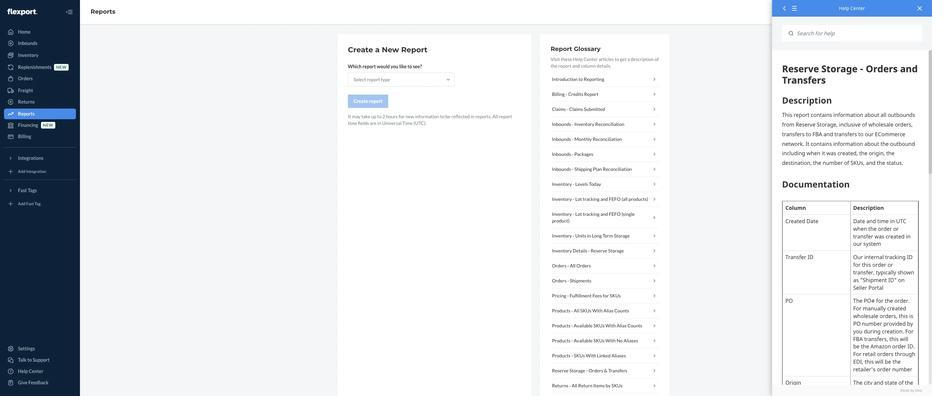Task type: locate. For each thing, give the bounding box(es) containing it.
- for claims - claims submitted
[[567, 106, 569, 112]]

add fast tag
[[18, 201, 41, 206]]

1 vertical spatial a
[[628, 56, 630, 62]]

a right the get
[[628, 56, 630, 62]]

- down billing - credits report
[[567, 106, 569, 112]]

1 vertical spatial storage
[[608, 248, 624, 254]]

1 horizontal spatial report
[[551, 45, 572, 53]]

take
[[362, 114, 370, 119]]

1 vertical spatial alias
[[617, 323, 627, 329]]

1 horizontal spatial in
[[471, 114, 475, 119]]

of
[[655, 56, 659, 62]]

help up give
[[18, 369, 28, 374]]

return
[[578, 383, 593, 389]]

to left 2
[[377, 114, 382, 119]]

orders up orders - shipments
[[552, 263, 567, 269]]

elevio by dixa link
[[782, 388, 922, 393]]

inventory up product) on the bottom right of page
[[552, 211, 572, 217]]

dixa
[[915, 388, 922, 393]]

in right are
[[378, 120, 381, 126]]

- inside 'button'
[[566, 91, 567, 97]]

inventory down product) on the bottom right of page
[[552, 233, 572, 239]]

alias down 'pricing - fulfillment fees for skus' button
[[604, 308, 614, 314]]

0 horizontal spatial claims
[[552, 106, 566, 112]]

- up orders - shipments
[[568, 263, 569, 269]]

- inside inventory - lot tracking and fefo (single product)
[[573, 211, 575, 217]]

0 horizontal spatial for
[[399, 114, 405, 119]]

1 add from the top
[[18, 169, 25, 174]]

2 vertical spatial storage
[[570, 368, 585, 374]]

1 vertical spatial reports link
[[4, 109, 76, 119]]

1 vertical spatial available
[[574, 338, 593, 344]]

2 horizontal spatial help
[[839, 5, 850, 11]]

with left no
[[606, 338, 616, 344]]

in left long
[[587, 233, 591, 239]]

0 vertical spatial returns
[[18, 99, 35, 105]]

help center up search search field
[[839, 5, 865, 11]]

0 horizontal spatial billing
[[18, 134, 31, 139]]

1 horizontal spatial center
[[584, 56, 598, 62]]

fast left tags
[[18, 188, 27, 193]]

home link
[[4, 27, 76, 37]]

1 lot from the top
[[576, 196, 582, 202]]

to inside button
[[579, 76, 583, 82]]

inbounds - shipping plan reconciliation button
[[551, 162, 659, 177]]

0 vertical spatial and
[[573, 63, 580, 69]]

new up 'orders' link
[[56, 65, 67, 70]]

and inside button
[[601, 196, 608, 202]]

1 vertical spatial returns
[[552, 383, 568, 389]]

and down inventory - levels today button
[[601, 196, 608, 202]]

1 horizontal spatial for
[[603, 293, 609, 299]]

- left packages
[[572, 151, 574, 157]]

with for products - available skus with alias counts
[[606, 323, 616, 329]]

with left "linked"
[[586, 353, 596, 359]]

1 horizontal spatial reports
[[91, 8, 115, 15]]

center down talk to support
[[29, 369, 43, 374]]

visit these help center articles to get a description of the report and column details.
[[551, 56, 659, 69]]

1 vertical spatial fast
[[26, 201, 34, 206]]

submitted
[[584, 106, 605, 112]]

0 vertical spatial reports link
[[91, 8, 115, 15]]

4 products from the top
[[552, 353, 571, 359]]

aliases
[[624, 338, 638, 344], [612, 353, 626, 359]]

inbounds - inventory reconciliation button
[[551, 117, 659, 132]]

details
[[573, 248, 587, 254]]

1 vertical spatial add
[[18, 201, 25, 206]]

report down reporting
[[584, 91, 599, 97]]

1 horizontal spatial reports link
[[91, 8, 115, 15]]

create a new report
[[348, 45, 428, 54]]

to right like on the left top
[[408, 64, 412, 69]]

in inside button
[[587, 233, 591, 239]]

1 available from the top
[[574, 323, 593, 329]]

report inside 'button'
[[584, 91, 599, 97]]

- for inbounds - packages
[[572, 151, 574, 157]]

report left the type
[[367, 77, 380, 82]]

with inside products - all skus with alias counts button
[[593, 308, 603, 314]]

orders up freight
[[18, 76, 33, 81]]

lot inside inventory - lot tracking and fefo (single product)
[[576, 211, 582, 217]]

products for products - skus with linked aliases
[[552, 353, 571, 359]]

inventory down inventory - levels today
[[552, 196, 572, 202]]

0 horizontal spatial a
[[375, 45, 380, 54]]

2 vertical spatial and
[[601, 211, 608, 217]]

fast
[[18, 188, 27, 193], [26, 201, 34, 206]]

inbounds
[[18, 40, 37, 46], [552, 121, 571, 127], [552, 136, 571, 142], [552, 151, 571, 157], [552, 166, 571, 172]]

and for inventory - lot tracking and fefo (single product)
[[601, 211, 608, 217]]

1 horizontal spatial billing
[[552, 91, 565, 97]]

2 vertical spatial new
[[43, 123, 53, 128]]

1 vertical spatial fefo
[[609, 211, 621, 217]]

fast left tag
[[26, 201, 34, 206]]

3 products from the top
[[552, 338, 571, 344]]

skus up reserve storage - orders & transfers
[[574, 353, 585, 359]]

the
[[551, 63, 558, 69]]

these
[[561, 56, 572, 62]]

lot
[[576, 196, 582, 202], [576, 211, 582, 217]]

new
[[382, 45, 399, 54]]

2 horizontal spatial in
[[587, 233, 591, 239]]

units
[[576, 233, 586, 239]]

inbounds inside button
[[552, 121, 571, 127]]

1 fefo from the top
[[609, 196, 621, 202]]

tracking down inventory - lot tracking and fefo (all products)
[[583, 211, 600, 217]]

storage
[[614, 233, 630, 239], [608, 248, 624, 254], [570, 368, 585, 374]]

talk to support link
[[4, 355, 76, 366]]

help center
[[839, 5, 865, 11], [18, 369, 43, 374]]

0 horizontal spatial center
[[29, 369, 43, 374]]

give feedback button
[[4, 378, 76, 388]]

0 vertical spatial fast
[[18, 188, 27, 193]]

to inside visit these help center articles to get a description of the report and column details.
[[615, 56, 619, 62]]

2 horizontal spatial report
[[584, 91, 599, 97]]

returns
[[18, 99, 35, 105], [552, 383, 568, 389]]

1 vertical spatial tracking
[[583, 211, 600, 217]]

inventory - lot tracking and fefo (all products)
[[552, 196, 648, 202]]

products for products - available skus with alias counts
[[552, 323, 571, 329]]

counts for products - available skus with alias counts
[[628, 323, 642, 329]]

report inside button
[[369, 98, 383, 104]]

elevio
[[901, 388, 910, 393]]

- down products - all skus with alias counts
[[572, 323, 573, 329]]

lot up units at right bottom
[[576, 211, 582, 217]]

to left the get
[[615, 56, 619, 62]]

2 vertical spatial center
[[29, 369, 43, 374]]

select report type
[[354, 77, 390, 82]]

center up column
[[584, 56, 598, 62]]

add
[[18, 169, 25, 174], [18, 201, 25, 206]]

packages
[[575, 151, 594, 157]]

with
[[593, 308, 603, 314], [606, 323, 616, 329], [606, 338, 616, 344], [586, 353, 596, 359]]

1 vertical spatial create
[[354, 98, 368, 104]]

orders left &
[[589, 368, 603, 374]]

introduction
[[552, 76, 578, 82]]

1 vertical spatial counts
[[628, 323, 642, 329]]

all left 'return'
[[572, 383, 577, 389]]

0 horizontal spatial reports link
[[4, 109, 76, 119]]

- for inventory - lot tracking and fefo (all products)
[[573, 196, 575, 202]]

inventory - lot tracking and fefo (single product)
[[552, 211, 635, 224]]

description
[[631, 56, 654, 62]]

report up 'up'
[[369, 98, 383, 104]]

orders up shipments
[[577, 263, 591, 269]]

inventory up replenishments
[[18, 52, 38, 58]]

1 vertical spatial reserve
[[552, 368, 569, 374]]

1 vertical spatial help
[[573, 56, 583, 62]]

are
[[370, 120, 377, 126]]

inbounds link
[[4, 38, 76, 49]]

orders for orders - shipments
[[552, 278, 567, 284]]

shipping
[[575, 166, 592, 172]]

claims
[[552, 106, 566, 112], [569, 106, 583, 112]]

lot down inventory - levels today
[[576, 196, 582, 202]]

1 horizontal spatial reserve
[[591, 248, 607, 254]]

inbounds left packages
[[552, 151, 571, 157]]

- for products - available skus with no aliases
[[572, 338, 573, 344]]

by
[[606, 383, 611, 389], [911, 388, 915, 393]]

fefo inside 'inventory - lot tracking and fefo (all products)' button
[[609, 196, 621, 202]]

0 vertical spatial counts
[[615, 308, 629, 314]]

0 vertical spatial billing
[[552, 91, 565, 97]]

fefo
[[609, 196, 621, 202], [609, 211, 621, 217]]

orders - all orders button
[[551, 259, 659, 274]]

talk
[[18, 357, 26, 363]]

report for create a new report
[[401, 45, 428, 54]]

fefo left (single
[[609, 211, 621, 217]]

to left reporting
[[579, 76, 583, 82]]

to right talk
[[27, 357, 32, 363]]

skus down pricing - fulfillment fees for skus
[[581, 308, 592, 314]]

0 vertical spatial fefo
[[609, 196, 621, 202]]

tracking inside button
[[583, 196, 600, 202]]

aliases right no
[[624, 338, 638, 344]]

0 horizontal spatial alias
[[604, 308, 614, 314]]

alias for products - available skus with alias counts
[[617, 323, 627, 329]]

inventory
[[18, 52, 38, 58], [575, 121, 595, 127], [552, 181, 572, 187], [552, 196, 572, 202], [552, 211, 572, 217], [552, 233, 572, 239], [552, 248, 572, 254]]

billing link
[[4, 131, 76, 142]]

inbounds - monthly reconciliation
[[552, 136, 622, 142]]

1 vertical spatial lot
[[576, 211, 582, 217]]

2 fefo from the top
[[609, 211, 621, 217]]

0 vertical spatial in
[[471, 114, 475, 119]]

1 vertical spatial aliases
[[612, 353, 626, 359]]

available down products - all skus with alias counts
[[574, 323, 593, 329]]

new up billing link
[[43, 123, 53, 128]]

0 vertical spatial help
[[839, 5, 850, 11]]

1 horizontal spatial new
[[56, 65, 67, 70]]

2 add from the top
[[18, 201, 25, 206]]

2 horizontal spatial center
[[851, 5, 865, 11]]

flexport logo image
[[7, 9, 37, 15]]

inbounds - packages
[[552, 151, 594, 157]]

and inside inventory - lot tracking and fefo (single product)
[[601, 211, 608, 217]]

0 horizontal spatial returns
[[18, 99, 35, 105]]

1 vertical spatial help center
[[18, 369, 43, 374]]

inbounds down claims - claims submitted
[[552, 121, 571, 127]]

0 vertical spatial lot
[[576, 196, 582, 202]]

shipments
[[570, 278, 592, 284]]

and left column
[[573, 63, 580, 69]]

freight
[[18, 88, 33, 93]]

reserve up returns - all return items by skus
[[552, 368, 569, 374]]

tracking for (all
[[583, 196, 600, 202]]

replenishments
[[18, 64, 51, 70]]

inbounds for inbounds - packages
[[552, 151, 571, 157]]

0 vertical spatial available
[[574, 323, 593, 329]]

inventory inside inventory - lot tracking and fefo (single product)
[[552, 211, 572, 217]]

1 horizontal spatial returns
[[552, 383, 568, 389]]

1 vertical spatial new
[[406, 114, 414, 119]]

tracking for (single
[[583, 211, 600, 217]]

0 vertical spatial create
[[348, 45, 373, 54]]

1 horizontal spatial alias
[[617, 323, 627, 329]]

new up time
[[406, 114, 414, 119]]

- for inbounds - inventory reconciliation
[[572, 121, 574, 127]]

0 vertical spatial reserve
[[591, 248, 607, 254]]

for inside it may take up to 2 hours for new information to be reflected in reports. all report time fields are in universal time (utc).
[[399, 114, 405, 119]]

claims down billing - credits report
[[552, 106, 566, 112]]

billing - credits report button
[[551, 87, 659, 102]]

to inside "link"
[[27, 357, 32, 363]]

home
[[18, 29, 31, 35]]

returns down freight
[[18, 99, 35, 105]]

transfers
[[609, 368, 628, 374]]

1 tracking from the top
[[583, 196, 600, 202]]

- down inventory - levels today
[[573, 196, 575, 202]]

inventory - levels today button
[[551, 177, 659, 192]]

in left reports.
[[471, 114, 475, 119]]

reconciliation inside button
[[595, 121, 625, 127]]

and for inventory - lot tracking and fefo (all products)
[[601, 196, 608, 202]]

0 horizontal spatial reports
[[18, 111, 35, 117]]

report up see?
[[401, 45, 428, 54]]

in
[[471, 114, 475, 119], [378, 120, 381, 126], [587, 233, 591, 239]]

1 horizontal spatial help center
[[839, 5, 865, 11]]

- left shipping
[[572, 166, 574, 172]]

0 vertical spatial reconciliation
[[595, 121, 625, 127]]

reconciliation for inbounds - inventory reconciliation
[[595, 121, 625, 127]]

report for select report type
[[367, 77, 380, 82]]

alias for products - all skus with alias counts
[[604, 308, 614, 314]]

2 vertical spatial help
[[18, 369, 28, 374]]

2 products from the top
[[552, 323, 571, 329]]

with down fees
[[593, 308, 603, 314]]

orders
[[18, 76, 33, 81], [552, 263, 567, 269], [577, 263, 591, 269], [552, 278, 567, 284], [589, 368, 603, 374]]

inventory for inventory - lot tracking and fefo (all products)
[[552, 196, 572, 202]]

lot for inventory - lot tracking and fefo (all products)
[[576, 196, 582, 202]]

monthly
[[575, 136, 592, 142]]

products - available skus with alias counts
[[552, 323, 642, 329]]

1 vertical spatial for
[[603, 293, 609, 299]]

orders inside button
[[589, 368, 603, 374]]

details.
[[597, 63, 611, 69]]

- for inventory - lot tracking and fefo (single product)
[[573, 211, 575, 217]]

inventory left levels
[[552, 181, 572, 187]]

all down 'fulfillment' on the right of the page
[[574, 308, 580, 314]]

create up "which"
[[348, 45, 373, 54]]

center up search search field
[[851, 5, 865, 11]]

all for products
[[574, 308, 580, 314]]

all right reports.
[[493, 114, 498, 119]]

0 horizontal spatial reserve
[[552, 368, 569, 374]]

returns link
[[4, 97, 76, 107]]

inbounds - packages button
[[551, 147, 659, 162]]

0 vertical spatial alias
[[604, 308, 614, 314]]

create inside button
[[354, 98, 368, 104]]

report down the these
[[559, 63, 572, 69]]

products for products - all skus with alias counts
[[552, 308, 571, 314]]

by left dixa
[[911, 388, 915, 393]]

1 products from the top
[[552, 308, 571, 314]]

fefo inside inventory - lot tracking and fefo (single product)
[[609, 211, 621, 217]]

with inside products - available skus with alias counts button
[[606, 323, 616, 329]]

report right reports.
[[499, 114, 512, 119]]

-
[[566, 91, 567, 97], [567, 106, 569, 112], [572, 121, 574, 127], [572, 136, 574, 142], [572, 151, 574, 157], [572, 166, 574, 172], [573, 181, 575, 187], [573, 196, 575, 202], [573, 211, 575, 217], [573, 233, 575, 239], [588, 248, 590, 254], [568, 263, 569, 269], [568, 278, 569, 284], [567, 293, 569, 299], [572, 308, 573, 314], [572, 323, 573, 329], [572, 338, 573, 344], [572, 353, 573, 359], [586, 368, 588, 374], [569, 383, 571, 389]]

billing inside 'button'
[[552, 91, 565, 97]]

inventory link
[[4, 50, 76, 61]]

- left 'return'
[[569, 383, 571, 389]]

reserve down long
[[591, 248, 607, 254]]

and down 'inventory - lot tracking and fefo (all products)' button
[[601, 211, 608, 217]]

0 horizontal spatial help center
[[18, 369, 43, 374]]

storage right term
[[614, 233, 630, 239]]

2 lot from the top
[[576, 211, 582, 217]]

tracking down the today
[[583, 196, 600, 202]]

0 vertical spatial new
[[56, 65, 67, 70]]

storage up 'return'
[[570, 368, 585, 374]]

storage down term
[[608, 248, 624, 254]]

inventory up monthly
[[575, 121, 595, 127]]

inbounds down inbounds - packages
[[552, 166, 571, 172]]

0 horizontal spatial in
[[378, 120, 381, 126]]

- for products - all skus with alias counts
[[572, 308, 573, 314]]

1 vertical spatial billing
[[18, 134, 31, 139]]

for up time
[[399, 114, 405, 119]]

report up select report type
[[363, 64, 376, 69]]

by right 'items'
[[606, 383, 611, 389]]

- up reserve storage - orders & transfers
[[572, 353, 573, 359]]

returns inside button
[[552, 383, 568, 389]]

financing
[[18, 122, 38, 128]]

help up search search field
[[839, 5, 850, 11]]

0 vertical spatial reports
[[91, 8, 115, 15]]

with inside "products - available skus with no aliases" button
[[606, 338, 616, 344]]

inbounds down home
[[18, 40, 37, 46]]

- for orders - all orders
[[568, 263, 569, 269]]

1 claims from the left
[[552, 106, 566, 112]]

create for create report
[[354, 98, 368, 104]]

1 horizontal spatial by
[[911, 388, 915, 393]]

help
[[839, 5, 850, 11], [573, 56, 583, 62], [18, 369, 28, 374]]

- for inbounds - shipping plan reconciliation
[[572, 166, 574, 172]]

fulfillment
[[570, 293, 592, 299]]

inventory up orders - all orders
[[552, 248, 572, 254]]

reports link
[[91, 8, 115, 15], [4, 109, 76, 119]]

2 horizontal spatial new
[[406, 114, 414, 119]]

- down 'fulfillment' on the right of the page
[[572, 308, 573, 314]]

new inside it may take up to 2 hours for new information to be reflected in reports. all report time fields are in universal time (utc).
[[406, 114, 414, 119]]

- right pricing
[[567, 293, 569, 299]]

available for products - available skus with alias counts
[[574, 323, 593, 329]]

claims down credits
[[569, 106, 583, 112]]

billing for billing - credits report
[[552, 91, 565, 97]]

- up "products - skus with linked aliases"
[[572, 338, 573, 344]]

0 vertical spatial tracking
[[583, 196, 600, 202]]

close navigation image
[[65, 8, 73, 16]]

2 tracking from the top
[[583, 211, 600, 217]]

lot inside button
[[576, 196, 582, 202]]

0 horizontal spatial help
[[18, 369, 28, 374]]

orders for orders - all orders
[[552, 263, 567, 269]]

0 vertical spatial for
[[399, 114, 405, 119]]

fefo left (all
[[609, 196, 621, 202]]

orders for orders
[[18, 76, 33, 81]]

products
[[552, 308, 571, 314], [552, 323, 571, 329], [552, 338, 571, 344], [552, 353, 571, 359]]

2 available from the top
[[574, 338, 593, 344]]

with for products - available skus with no aliases
[[606, 338, 616, 344]]

0 horizontal spatial report
[[401, 45, 428, 54]]

reconciliation down the inbounds - packages button
[[603, 166, 632, 172]]

0 horizontal spatial by
[[606, 383, 611, 389]]

orders inside button
[[552, 278, 567, 284]]

a left 'new'
[[375, 45, 380, 54]]

- up inventory - units in long term storage
[[573, 211, 575, 217]]

reserve storage - orders & transfers
[[552, 368, 628, 374]]

new
[[56, 65, 67, 70], [406, 114, 414, 119], [43, 123, 53, 128]]

skus
[[610, 293, 621, 299], [581, 308, 592, 314], [594, 323, 605, 329], [594, 338, 605, 344], [574, 353, 585, 359], [612, 383, 623, 389]]

report for create report
[[369, 98, 383, 104]]

billing down the "financing"
[[18, 134, 31, 139]]

inbounds up inbounds - packages
[[552, 136, 571, 142]]

with for products - all skus with alias counts
[[593, 308, 603, 314]]

for right fees
[[603, 293, 609, 299]]

products - all skus with alias counts button
[[551, 304, 659, 319]]

report up the these
[[551, 45, 572, 53]]

alias up no
[[617, 323, 627, 329]]

feedback
[[28, 380, 48, 386]]

2 claims from the left
[[569, 106, 583, 112]]

add integration
[[18, 169, 46, 174]]

0 vertical spatial storage
[[614, 233, 630, 239]]

all inside it may take up to 2 hours for new information to be reflected in reports. all report time fields are in universal time (utc).
[[493, 114, 498, 119]]

0 vertical spatial a
[[375, 45, 380, 54]]

to left be
[[440, 114, 445, 119]]

inventory for inventory - units in long term storage
[[552, 233, 572, 239]]

1 vertical spatial center
[[584, 56, 598, 62]]

create up may
[[354, 98, 368, 104]]

inbounds for inbounds - monthly reconciliation
[[552, 136, 571, 142]]

1 vertical spatial reconciliation
[[593, 136, 622, 142]]

1 horizontal spatial a
[[628, 56, 630, 62]]

1 horizontal spatial help
[[573, 56, 583, 62]]

help inside visit these help center articles to get a description of the report and column details.
[[573, 56, 583, 62]]

center
[[851, 5, 865, 11], [584, 56, 598, 62], [29, 369, 43, 374]]

report inside visit these help center articles to get a description of the report and column details.
[[559, 63, 572, 69]]

with inside products - skus with linked aliases button
[[586, 353, 596, 359]]

products - skus with linked aliases
[[552, 353, 626, 359]]

1 horizontal spatial claims
[[569, 106, 583, 112]]

skus down products - available skus with alias counts
[[594, 338, 605, 344]]

2 vertical spatial in
[[587, 233, 591, 239]]

tracking inside inventory - lot tracking and fefo (single product)
[[583, 211, 600, 217]]

reserve inside button
[[552, 368, 569, 374]]

reports
[[91, 8, 115, 15], [18, 111, 35, 117]]

0 vertical spatial add
[[18, 169, 25, 174]]

1 vertical spatial and
[[601, 196, 608, 202]]

help down report glossary
[[573, 56, 583, 62]]

0 horizontal spatial new
[[43, 123, 53, 128]]

report glossary
[[551, 45, 601, 53]]



Task type: vqa. For each thing, say whether or not it's contained in the screenshot.
'Create' within the CREATE INBOUND button
no



Task type: describe. For each thing, give the bounding box(es) containing it.
up
[[371, 114, 376, 119]]

which report would you like to see?
[[348, 64, 422, 69]]

1 vertical spatial in
[[378, 120, 381, 126]]

- up returns - all return items by skus
[[586, 368, 588, 374]]

skus up "products - available skus with no aliases"
[[594, 323, 605, 329]]

pricing
[[552, 293, 566, 299]]

tags
[[28, 188, 37, 193]]

- for products - available skus with alias counts
[[572, 323, 573, 329]]

products)
[[629, 196, 648, 202]]

add for add fast tag
[[18, 201, 25, 206]]

add for add integration
[[18, 169, 25, 174]]

products - all skus with alias counts
[[552, 308, 629, 314]]

report for which report would you like to see?
[[363, 64, 376, 69]]

for inside button
[[603, 293, 609, 299]]

orders - shipments button
[[551, 274, 659, 289]]

no
[[617, 338, 623, 344]]

time
[[403, 120, 413, 126]]

term
[[603, 233, 613, 239]]

column
[[581, 63, 596, 69]]

inbounds for inbounds - inventory reconciliation
[[552, 121, 571, 127]]

you
[[391, 64, 398, 69]]

inbounds - inventory reconciliation
[[552, 121, 625, 127]]

inventory for inventory
[[18, 52, 38, 58]]

returns for returns - all return items by skus
[[552, 383, 568, 389]]

levels
[[576, 181, 588, 187]]

inbounds for inbounds - shipping plan reconciliation
[[552, 166, 571, 172]]

introduction to reporting
[[552, 76, 604, 82]]

items
[[594, 383, 605, 389]]

pricing - fulfillment fees for skus
[[552, 293, 621, 299]]

long
[[592, 233, 602, 239]]

fast inside dropdown button
[[18, 188, 27, 193]]

see?
[[413, 64, 422, 69]]

pricing - fulfillment fees for skus button
[[551, 289, 659, 304]]

inventory - lot tracking and fefo (all products) button
[[551, 192, 659, 207]]

- for billing - credits report
[[566, 91, 567, 97]]

- right details
[[588, 248, 590, 254]]

select
[[354, 77, 366, 82]]

reporting
[[584, 76, 604, 82]]

fields
[[358, 120, 369, 126]]

inventory - lot tracking and fefo (single product) button
[[551, 207, 659, 229]]

inbounds - monthly reconciliation button
[[551, 132, 659, 147]]

settings link
[[4, 344, 76, 354]]

&
[[604, 368, 608, 374]]

skus down orders - shipments button
[[610, 293, 621, 299]]

by inside button
[[606, 383, 611, 389]]

get
[[620, 56, 627, 62]]

be
[[446, 114, 451, 119]]

(all
[[622, 196, 628, 202]]

hours
[[386, 114, 398, 119]]

reconciliation for inbounds - monthly reconciliation
[[593, 136, 622, 142]]

Search search field
[[794, 25, 922, 42]]

inbounds for inbounds
[[18, 40, 37, 46]]

and inside visit these help center articles to get a description of the report and column details.
[[573, 63, 580, 69]]

- for inventory - levels today
[[573, 181, 575, 187]]

like
[[399, 64, 407, 69]]

new for financing
[[43, 123, 53, 128]]

which
[[348, 64, 362, 69]]

returns - all return items by skus button
[[551, 379, 659, 394]]

credits
[[568, 91, 583, 97]]

0 vertical spatial help center
[[839, 5, 865, 11]]

glossary
[[574, 45, 601, 53]]

products - available skus with no aliases button
[[551, 334, 659, 349]]

integration
[[26, 169, 46, 174]]

0 vertical spatial aliases
[[624, 338, 638, 344]]

inventory - units in long term storage button
[[551, 229, 659, 244]]

it may take up to 2 hours for new information to be reflected in reports. all report time fields are in universal time (utc).
[[348, 114, 512, 126]]

information
[[415, 114, 439, 119]]

universal
[[382, 120, 402, 126]]

would
[[377, 64, 390, 69]]

- for inbounds - monthly reconciliation
[[572, 136, 574, 142]]

counts for products - all skus with alias counts
[[615, 308, 629, 314]]

billing for billing
[[18, 134, 31, 139]]

report for billing - credits report
[[584, 91, 599, 97]]

help center link
[[4, 366, 76, 377]]

create for create a new report
[[348, 45, 373, 54]]

2 vertical spatial reconciliation
[[603, 166, 632, 172]]

articles
[[599, 56, 614, 62]]

product)
[[552, 218, 570, 224]]

lot for inventory - lot tracking and fefo (single product)
[[576, 211, 582, 217]]

1 vertical spatial reports
[[18, 111, 35, 117]]

add fast tag link
[[4, 199, 76, 209]]

- for orders - shipments
[[568, 278, 569, 284]]

- for returns - all return items by skus
[[569, 383, 571, 389]]

reflected
[[452, 114, 470, 119]]

- for inventory - units in long term storage
[[573, 233, 575, 239]]

fast tags
[[18, 188, 37, 193]]

fefo for (all
[[609, 196, 621, 202]]

linked
[[597, 353, 611, 359]]

orders link
[[4, 73, 76, 84]]

inventory for inventory - lot tracking and fefo (single product)
[[552, 211, 572, 217]]

introduction to reporting button
[[551, 72, 659, 87]]

create report button
[[348, 95, 388, 108]]

inbounds - shipping plan reconciliation
[[552, 166, 632, 172]]

integrations
[[18, 155, 44, 161]]

claims - claims submitted button
[[551, 102, 659, 117]]

fefo for (single
[[609, 211, 621, 217]]

available for products - available skus with no aliases
[[574, 338, 593, 344]]

new for replenishments
[[56, 65, 67, 70]]

today
[[589, 181, 601, 187]]

it
[[348, 114, 351, 119]]

fast inside add fast tag link
[[26, 201, 34, 206]]

all for returns
[[572, 383, 577, 389]]

give
[[18, 380, 28, 386]]

storage inside button
[[570, 368, 585, 374]]

elevio by dixa
[[901, 388, 922, 393]]

all for orders
[[570, 263, 576, 269]]

reserve inside button
[[591, 248, 607, 254]]

returns - all return items by skus
[[552, 383, 623, 389]]

products - available skus with no aliases
[[552, 338, 638, 344]]

inventory for inventory details - reserve storage
[[552, 248, 572, 254]]

- for pricing - fulfillment fees for skus
[[567, 293, 569, 299]]

orders - shipments
[[552, 278, 592, 284]]

inventory details - reserve storage button
[[551, 244, 659, 259]]

type
[[381, 77, 390, 82]]

- for products - skus with linked aliases
[[572, 353, 573, 359]]

a inside visit these help center articles to get a description of the report and column details.
[[628, 56, 630, 62]]

inventory for inventory - levels today
[[552, 181, 572, 187]]

returns for returns
[[18, 99, 35, 105]]

(utc).
[[414, 120, 427, 126]]

skus down transfers at the bottom right of the page
[[612, 383, 623, 389]]

claims - claims submitted
[[552, 106, 605, 112]]

inventory - units in long term storage
[[552, 233, 630, 239]]

center inside visit these help center articles to get a description of the report and column details.
[[584, 56, 598, 62]]

products for products - available skus with no aliases
[[552, 338, 571, 344]]

report inside it may take up to 2 hours for new information to be reflected in reports. all report time fields are in universal time (utc).
[[499, 114, 512, 119]]

support
[[33, 357, 50, 363]]

give feedback
[[18, 380, 48, 386]]

0 vertical spatial center
[[851, 5, 865, 11]]



